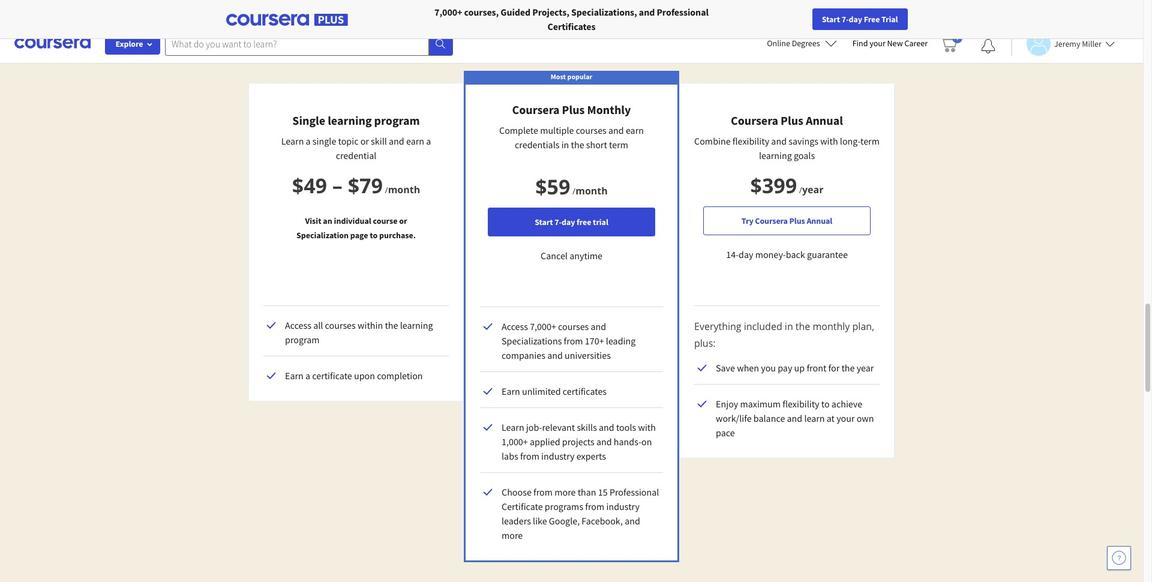 Task type: describe. For each thing, give the bounding box(es) containing it.
What do you want to learn? text field
[[165, 32, 429, 56]]

degrees
[[792, 38, 820, 49]]

front
[[807, 362, 826, 374]]

individual
[[334, 215, 371, 226]]

maximum
[[740, 398, 781, 410]]

single
[[313, 135, 336, 147]]

jeremy miller
[[1054, 38, 1102, 49]]

visit
[[305, 215, 321, 226]]

the right front
[[842, 362, 855, 374]]

trial
[[882, 14, 898, 25]]

and up experts
[[596, 436, 612, 448]]

guided
[[501, 6, 531, 18]]

access for access 7,000+ courses and specializations from 170+ leading companies and universities
[[502, 320, 528, 332]]

right
[[558, 2, 601, 27]]

0 horizontal spatial your
[[635, 2, 677, 27]]

0 vertical spatial annual
[[806, 113, 843, 128]]

enjoy
[[716, 398, 738, 410]]

pay
[[778, 362, 792, 374]]

a right the skill
[[426, 135, 431, 147]]

specializations
[[502, 335, 562, 347]]

courses for 7,000+
[[558, 320, 589, 332]]

choose the plan that's right for your career goals
[[355, 2, 789, 27]]

for governments
[[259, 6, 328, 18]]

on
[[642, 436, 652, 448]]

everything
[[694, 320, 741, 333]]

find your new career
[[852, 38, 928, 49]]

–
[[332, 172, 343, 199]]

1 vertical spatial more
[[502, 529, 523, 541]]

tools
[[616, 421, 636, 433]]

and inside the 7,000+ courses, guided projects, specializations, and professional certificates
[[639, 6, 655, 18]]

the left plan
[[424, 2, 454, 27]]

projects
[[562, 436, 595, 448]]

try coursera plus annual
[[742, 215, 832, 226]]

month inside the $59 / month
[[576, 184, 608, 197]]

save  when you pay up front for the year
[[716, 362, 874, 374]]

jeremy
[[1054, 38, 1080, 49]]

plus inside 'button'
[[789, 215, 805, 226]]

single
[[292, 113, 325, 128]]

experts
[[577, 450, 606, 462]]

certificate
[[312, 370, 352, 382]]

universities
[[565, 349, 611, 361]]

plus for annual
[[781, 113, 803, 128]]

$399 / year
[[750, 172, 824, 199]]

find
[[852, 38, 868, 49]]

specializations,
[[571, 6, 637, 18]]

most
[[551, 72, 566, 81]]

balance
[[754, 412, 785, 424]]

coursera plus annual
[[731, 113, 843, 128]]

courses,
[[464, 6, 499, 18]]

14-day money-back guarantee
[[726, 248, 848, 260]]

goals for career
[[742, 2, 789, 27]]

from inside learn job-relevant skills and tools with 1,000+ applied projects and hands-on labs from industry experts
[[520, 450, 539, 462]]

help center image
[[1112, 551, 1126, 565]]

coursera inside 'button'
[[755, 215, 788, 226]]

companies
[[502, 349, 545, 361]]

1 vertical spatial year
[[857, 362, 874, 374]]

career
[[905, 38, 928, 49]]

cancel
[[541, 250, 568, 262]]

from up certificate
[[533, 486, 553, 498]]

course
[[373, 215, 398, 226]]

certificates
[[563, 385, 607, 397]]

earn unlimited certificates
[[502, 385, 607, 397]]

courses for all
[[325, 319, 356, 331]]

choose for choose the plan that's right for your career goals
[[355, 2, 420, 27]]

that's
[[502, 2, 554, 27]]

coursera image
[[14, 34, 91, 53]]

enjoy maximum flexibility to achieve work/life balance and learn at your own pace
[[716, 398, 874, 439]]

earn a certificate upon completion
[[285, 370, 423, 382]]

all
[[313, 319, 323, 331]]

coursera for coursera plus monthly
[[512, 102, 560, 117]]

hands-
[[614, 436, 642, 448]]

credential
[[336, 149, 376, 161]]

the inside complete multiple courses and earn credentials in the short term
[[571, 139, 584, 151]]

universities link
[[173, 0, 245, 24]]

everything included in the monthly plan, plus:
[[694, 320, 874, 350]]

choose for choose from more than 15 professional certificate programs from industry leaders like google, facebook, and more
[[502, 486, 532, 498]]

career
[[681, 2, 738, 27]]

start 7-day free trial
[[535, 217, 608, 227]]

to inside visit an individual course or specialization page to purchase.
[[370, 230, 378, 241]]

industry inside learn job-relevant skills and tools with 1,000+ applied projects and hands-on labs from industry experts
[[541, 450, 575, 462]]

learn
[[804, 412, 825, 424]]

try
[[742, 215, 754, 226]]

earn for $49
[[285, 370, 304, 382]]

cancel anytime
[[541, 250, 602, 262]]

monthly
[[587, 102, 631, 117]]

your inside "link"
[[870, 38, 886, 49]]

with inside combine flexibility and savings with long-term learning goals
[[820, 135, 838, 147]]

start 7-day free trial
[[822, 14, 898, 25]]

learning inside access all courses within the learning program
[[400, 319, 433, 331]]

own
[[857, 412, 874, 424]]

certificates
[[548, 20, 596, 32]]

certificate
[[502, 500, 543, 512]]

achieve
[[832, 398, 862, 410]]

and left tools
[[599, 421, 614, 433]]

access for access all courses within the learning program
[[285, 319, 311, 331]]

professional inside the 7,000+ courses, guided projects, specializations, and professional certificates
[[657, 6, 709, 18]]

find your new career link
[[846, 36, 934, 51]]

term inside complete multiple courses and earn credentials in the short term
[[609, 139, 628, 151]]

coursera for coursera plus annual
[[731, 113, 778, 128]]

single learning program
[[292, 113, 420, 128]]

applied
[[530, 436, 560, 448]]

program inside access all courses within the learning program
[[285, 334, 320, 346]]

online
[[767, 38, 790, 49]]

show notifications image
[[981, 39, 996, 53]]

explore
[[116, 38, 143, 49]]

google,
[[549, 515, 580, 527]]

7,000+ inside access 7,000+ courses and specializations from 170+ leading companies and universities
[[530, 320, 556, 332]]

work/life
[[716, 412, 752, 424]]

7- for free
[[842, 14, 849, 25]]

new
[[887, 38, 903, 49]]

$49 – $79 / month
[[292, 172, 420, 199]]

day for free
[[849, 14, 862, 25]]

money-
[[755, 248, 786, 260]]

0 vertical spatial learning
[[328, 113, 372, 128]]

up
[[794, 362, 805, 374]]

completion
[[377, 370, 423, 382]]



Task type: locate. For each thing, give the bounding box(es) containing it.
multiple
[[540, 124, 574, 136]]

0 horizontal spatial more
[[502, 529, 523, 541]]

short
[[586, 139, 607, 151]]

month up course
[[388, 183, 420, 196]]

goals down savings
[[794, 149, 815, 161]]

industry down 'applied'
[[541, 450, 575, 462]]

coursera plus monthly
[[512, 102, 631, 117]]

learn a single topic or skill and earn a credential
[[281, 135, 431, 161]]

program
[[374, 113, 420, 128], [285, 334, 320, 346]]

0 vertical spatial professional
[[657, 6, 709, 18]]

/ for $59
[[573, 185, 576, 197]]

month inside $49 – $79 / month
[[388, 183, 420, 196]]

unlimited
[[522, 385, 561, 397]]

the right within
[[385, 319, 398, 331]]

access inside access all courses within the learning program
[[285, 319, 311, 331]]

and inside enjoy maximum flexibility to achieve work/life balance and learn at your own pace
[[787, 412, 802, 424]]

your right find
[[870, 38, 886, 49]]

/ inside $399 / year
[[799, 184, 802, 196]]

professional
[[657, 6, 709, 18], [610, 486, 659, 498]]

to inside enjoy maximum flexibility to achieve work/life balance and learn at your own pace
[[821, 398, 830, 410]]

access up specializations on the bottom of the page
[[502, 320, 528, 332]]

earn down monthly
[[626, 124, 644, 136]]

learn inside learn job-relevant skills and tools with 1,000+ applied projects and hands-on labs from industry experts
[[502, 421, 524, 433]]

7,000+
[[434, 6, 462, 18], [530, 320, 556, 332]]

2 horizontal spatial learning
[[759, 149, 792, 161]]

universities
[[191, 6, 240, 18]]

plus up savings
[[781, 113, 803, 128]]

2 vertical spatial day
[[739, 248, 753, 260]]

0 vertical spatial for
[[605, 2, 631, 27]]

1 horizontal spatial day
[[739, 248, 753, 260]]

1 vertical spatial your
[[870, 38, 886, 49]]

term inside combine flexibility and savings with long-term learning goals
[[861, 135, 880, 147]]

included
[[744, 320, 782, 333]]

1 horizontal spatial in
[[785, 320, 793, 333]]

1 horizontal spatial month
[[576, 184, 608, 197]]

shopping cart: 1 item image
[[940, 33, 963, 52]]

popular
[[567, 72, 592, 81]]

from up facebook,
[[585, 500, 604, 512]]

1 horizontal spatial learning
[[400, 319, 433, 331]]

0 horizontal spatial day
[[562, 217, 575, 227]]

start 7-day free trial button
[[488, 208, 655, 236]]

1 horizontal spatial access
[[502, 320, 528, 332]]

earn right the skill
[[406, 135, 424, 147]]

credentials
[[515, 139, 560, 151]]

1 horizontal spatial start
[[822, 14, 840, 25]]

$79
[[348, 172, 383, 199]]

1 horizontal spatial industry
[[606, 500, 640, 512]]

save
[[716, 362, 735, 374]]

0 horizontal spatial for
[[605, 2, 631, 27]]

0 horizontal spatial start
[[535, 217, 553, 227]]

0 horizontal spatial 7,000+
[[434, 6, 462, 18]]

0 horizontal spatial 7-
[[555, 217, 562, 227]]

earn for $59
[[502, 385, 520, 397]]

1 vertical spatial 7-
[[555, 217, 562, 227]]

with
[[820, 135, 838, 147], [638, 421, 656, 433]]

1 vertical spatial annual
[[807, 215, 832, 226]]

learning inside combine flexibility and savings with long-term learning goals
[[759, 149, 792, 161]]

0 horizontal spatial /
[[385, 184, 388, 196]]

goals for learning
[[794, 149, 815, 161]]

program up the skill
[[374, 113, 420, 128]]

year
[[802, 183, 824, 196], [857, 362, 874, 374]]

0 vertical spatial your
[[635, 2, 677, 27]]

and down coursera plus annual
[[771, 135, 787, 147]]

1 vertical spatial professional
[[610, 486, 659, 498]]

1 horizontal spatial earn
[[626, 124, 644, 136]]

banner navigation
[[10, 0, 338, 33]]

labs
[[502, 450, 518, 462]]

and inside complete multiple courses and earn credentials in the short term
[[608, 124, 624, 136]]

/ right $79
[[385, 184, 388, 196]]

0 horizontal spatial goals
[[742, 2, 789, 27]]

and down monthly
[[608, 124, 624, 136]]

start up cancel
[[535, 217, 553, 227]]

learning right within
[[400, 319, 433, 331]]

1 vertical spatial earn
[[502, 385, 520, 397]]

courses inside complete multiple courses and earn credentials in the short term
[[576, 124, 607, 136]]

plus:
[[694, 337, 716, 350]]

annual up guarantee
[[807, 215, 832, 226]]

plus
[[562, 102, 585, 117], [781, 113, 803, 128], [789, 215, 805, 226]]

0 vertical spatial choose
[[355, 2, 420, 27]]

anytime
[[570, 250, 602, 262]]

learning up the topic
[[328, 113, 372, 128]]

industry down 15
[[606, 500, 640, 512]]

learn inside learn a single topic or skill and earn a credential
[[281, 135, 304, 147]]

with left long- on the top of page
[[820, 135, 838, 147]]

at
[[827, 412, 835, 424]]

long-
[[840, 135, 861, 147]]

earn left certificate
[[285, 370, 304, 382]]

or left the skill
[[360, 135, 369, 147]]

0 vertical spatial year
[[802, 183, 824, 196]]

1 horizontal spatial earn
[[502, 385, 520, 397]]

1 horizontal spatial more
[[555, 486, 576, 498]]

learn down single
[[281, 135, 304, 147]]

goals inside combine flexibility and savings with long-term learning goals
[[794, 149, 815, 161]]

program down 'all'
[[285, 334, 320, 346]]

like
[[533, 515, 547, 527]]

1 horizontal spatial 7,000+
[[530, 320, 556, 332]]

/ for $399
[[799, 184, 802, 196]]

for
[[605, 2, 631, 27], [828, 362, 840, 374]]

in right included
[[785, 320, 793, 333]]

/ right $59
[[573, 185, 576, 197]]

start inside start 7-day free trial button
[[822, 14, 840, 25]]

access left 'all'
[[285, 319, 311, 331]]

and inside combine flexibility and savings with long-term learning goals
[[771, 135, 787, 147]]

leading
[[606, 335, 636, 347]]

1 horizontal spatial 7-
[[842, 14, 849, 25]]

1 vertical spatial goals
[[794, 149, 815, 161]]

1 horizontal spatial with
[[820, 135, 838, 147]]

from up universities
[[564, 335, 583, 347]]

and
[[639, 6, 655, 18], [608, 124, 624, 136], [389, 135, 404, 147], [771, 135, 787, 147], [591, 320, 606, 332], [547, 349, 563, 361], [787, 412, 802, 424], [599, 421, 614, 433], [596, 436, 612, 448], [625, 515, 640, 527]]

0 horizontal spatial month
[[388, 183, 420, 196]]

more up programs
[[555, 486, 576, 498]]

annual up savings
[[806, 113, 843, 128]]

2 horizontal spatial day
[[849, 14, 862, 25]]

job-
[[526, 421, 542, 433]]

and right "specializations,"
[[639, 6, 655, 18]]

0 horizontal spatial with
[[638, 421, 656, 433]]

and right facebook,
[[625, 515, 640, 527]]

2 vertical spatial your
[[837, 412, 855, 424]]

governments
[[274, 6, 328, 18]]

or inside visit an individual course or specialization page to purchase.
[[399, 215, 407, 226]]

and left learn
[[787, 412, 802, 424]]

in inside complete multiple courses and earn credentials in the short term
[[561, 139, 569, 151]]

0 vertical spatial learn
[[281, 135, 304, 147]]

7,000+ courses, guided projects, specializations, and professional certificates
[[434, 6, 709, 32]]

choose from more than 15 professional certificate programs from industry leaders like google, facebook, and more
[[502, 486, 659, 541]]

0 horizontal spatial to
[[370, 230, 378, 241]]

and up 170+
[[591, 320, 606, 332]]

1 vertical spatial learning
[[759, 149, 792, 161]]

0 vertical spatial with
[[820, 135, 838, 147]]

1 horizontal spatial goals
[[794, 149, 815, 161]]

170+
[[585, 335, 604, 347]]

2 horizontal spatial your
[[870, 38, 886, 49]]

goals up online
[[742, 2, 789, 27]]

0 vertical spatial industry
[[541, 450, 575, 462]]

with up on
[[638, 421, 656, 433]]

day for free
[[562, 217, 575, 227]]

combine
[[694, 135, 731, 147]]

7,000+ up specializations on the bottom of the page
[[530, 320, 556, 332]]

0 vertical spatial program
[[374, 113, 420, 128]]

than
[[578, 486, 596, 498]]

projects,
[[532, 6, 569, 18]]

learning up $399
[[759, 149, 792, 161]]

0 horizontal spatial earn
[[406, 135, 424, 147]]

1 vertical spatial learn
[[502, 421, 524, 433]]

or for topic
[[360, 135, 369, 147]]

start inside start 7-day free trial button
[[535, 217, 553, 227]]

1 horizontal spatial choose
[[502, 486, 532, 498]]

None search field
[[165, 32, 453, 56]]

0 vertical spatial earn
[[285, 370, 304, 382]]

back
[[786, 248, 805, 260]]

1,000+
[[502, 436, 528, 448]]

flexibility up learn
[[783, 398, 819, 410]]

start 7-day free trial button
[[812, 8, 908, 30]]

courses inside access 7,000+ courses and specializations from 170+ leading companies and universities
[[558, 320, 589, 332]]

flexibility right the combine at the top of page
[[733, 135, 769, 147]]

courses up 170+
[[558, 320, 589, 332]]

$59 / month
[[535, 173, 608, 200]]

annual inside 'button'
[[807, 215, 832, 226]]

skill
[[371, 135, 387, 147]]

when
[[737, 362, 759, 374]]

start for start 7-day free trial
[[535, 217, 553, 227]]

plan
[[458, 2, 497, 27]]

start for start 7-day free trial
[[822, 14, 840, 25]]

7-
[[842, 14, 849, 25], [555, 217, 562, 227]]

specialization
[[296, 230, 349, 241]]

$399
[[750, 172, 797, 199]]

upon
[[354, 370, 375, 382]]

day
[[849, 14, 862, 25], [562, 217, 575, 227], [739, 248, 753, 260]]

$59
[[535, 173, 570, 200]]

flexibility inside enjoy maximum flexibility to achieve work/life balance and learn at your own pace
[[783, 398, 819, 410]]

courses inside access all courses within the learning program
[[325, 319, 356, 331]]

0 horizontal spatial term
[[609, 139, 628, 151]]

or inside learn a single topic or skill and earn a credential
[[360, 135, 369, 147]]

0 horizontal spatial year
[[802, 183, 824, 196]]

1 vertical spatial start
[[535, 217, 553, 227]]

0 vertical spatial day
[[849, 14, 862, 25]]

0 horizontal spatial learning
[[328, 113, 372, 128]]

more down the leaders
[[502, 529, 523, 541]]

access
[[285, 319, 311, 331], [502, 320, 528, 332]]

learn for learn job-relevant skills and tools with 1,000+ applied projects and hands-on labs from industry experts
[[502, 421, 524, 433]]

1 vertical spatial or
[[399, 215, 407, 226]]

1 vertical spatial choose
[[502, 486, 532, 498]]

or
[[360, 135, 369, 147], [399, 215, 407, 226]]

a for earn a certificate upon completion
[[305, 370, 310, 382]]

2 vertical spatial learning
[[400, 319, 433, 331]]

month up free
[[576, 184, 608, 197]]

1 vertical spatial day
[[562, 217, 575, 227]]

0 vertical spatial or
[[360, 135, 369, 147]]

and down specializations on the bottom of the page
[[547, 349, 563, 361]]

your down achieve
[[837, 412, 855, 424]]

1 horizontal spatial to
[[821, 398, 830, 410]]

to up at
[[821, 398, 830, 410]]

plan,
[[852, 320, 874, 333]]

1 horizontal spatial /
[[573, 185, 576, 197]]

plus up back on the top right of the page
[[789, 215, 805, 226]]

1 horizontal spatial learn
[[502, 421, 524, 433]]

or up "purchase."
[[399, 215, 407, 226]]

0 horizontal spatial access
[[285, 319, 311, 331]]

0 vertical spatial to
[[370, 230, 378, 241]]

choose inside choose from more than 15 professional certificate programs from industry leaders like google, facebook, and more
[[502, 486, 532, 498]]

0 vertical spatial 7,000+
[[434, 6, 462, 18]]

in down multiple
[[561, 139, 569, 151]]

the left monthly
[[796, 320, 810, 333]]

your left career on the right of the page
[[635, 2, 677, 27]]

earn inside complete multiple courses and earn credentials in the short term
[[626, 124, 644, 136]]

the inside access all courses within the learning program
[[385, 319, 398, 331]]

1 vertical spatial with
[[638, 421, 656, 433]]

flexibility inside combine flexibility and savings with long-term learning goals
[[733, 135, 769, 147]]

1 vertical spatial 7,000+
[[530, 320, 556, 332]]

0 horizontal spatial industry
[[541, 450, 575, 462]]

programs
[[545, 500, 583, 512]]

1 horizontal spatial term
[[861, 135, 880, 147]]

0 horizontal spatial in
[[561, 139, 569, 151]]

for right the 'right'
[[605, 2, 631, 27]]

start up online degrees dropdown button
[[822, 14, 840, 25]]

relevant
[[542, 421, 575, 433]]

for
[[259, 6, 272, 18]]

in inside everything included in the monthly plan, plus:
[[785, 320, 793, 333]]

7,000+ left courses,
[[434, 6, 462, 18]]

0 vertical spatial 7-
[[842, 14, 849, 25]]

year right $399
[[802, 183, 824, 196]]

1 vertical spatial for
[[828, 362, 840, 374]]

1 vertical spatial flexibility
[[783, 398, 819, 410]]

to right page
[[370, 230, 378, 241]]

0 horizontal spatial learn
[[281, 135, 304, 147]]

learn up the 1,000+
[[502, 421, 524, 433]]

to
[[370, 230, 378, 241], [821, 398, 830, 410]]

0 vertical spatial in
[[561, 139, 569, 151]]

courses up short
[[576, 124, 607, 136]]

professional inside choose from more than 15 professional certificate programs from industry leaders like google, facebook, and more
[[610, 486, 659, 498]]

0 horizontal spatial flexibility
[[733, 135, 769, 147]]

from inside access 7,000+ courses and specializations from 170+ leading companies and universities
[[564, 335, 583, 347]]

1 vertical spatial industry
[[606, 500, 640, 512]]

1 horizontal spatial for
[[828, 362, 840, 374]]

with inside learn job-relevant skills and tools with 1,000+ applied projects and hands-on labs from industry experts
[[638, 421, 656, 433]]

and inside learn a single topic or skill and earn a credential
[[389, 135, 404, 147]]

0 vertical spatial start
[[822, 14, 840, 25]]

7,000+ inside the 7,000+ courses, guided projects, specializations, and professional certificates
[[434, 6, 462, 18]]

choose
[[355, 2, 420, 27], [502, 486, 532, 498]]

1 vertical spatial in
[[785, 320, 793, 333]]

earn inside learn a single topic or skill and earn a credential
[[406, 135, 424, 147]]

coursera right try
[[755, 215, 788, 226]]

from right 'labs' on the bottom of page
[[520, 450, 539, 462]]

in
[[561, 139, 569, 151], [785, 320, 793, 333]]

combine flexibility and savings with long-term learning goals
[[694, 135, 880, 161]]

jeremy miller button
[[1011, 32, 1115, 56]]

/ right $399
[[799, 184, 802, 196]]

online degrees
[[767, 38, 820, 49]]

0 horizontal spatial earn
[[285, 370, 304, 382]]

year inside $399 / year
[[802, 183, 824, 196]]

learn for learn a single topic or skill and earn a credential
[[281, 135, 304, 147]]

7- for free
[[555, 217, 562, 227]]

savings
[[789, 135, 818, 147]]

0 vertical spatial flexibility
[[733, 135, 769, 147]]

/ inside $49 – $79 / month
[[385, 184, 388, 196]]

free
[[577, 217, 591, 227]]

access 7,000+ courses and specializations from 170+ leading companies and universities
[[502, 320, 636, 361]]

1 horizontal spatial flexibility
[[783, 398, 819, 410]]

0 vertical spatial more
[[555, 486, 576, 498]]

goals
[[742, 2, 789, 27], [794, 149, 815, 161]]

your inside enjoy maximum flexibility to achieve work/life balance and learn at your own pace
[[837, 412, 855, 424]]

coursera plus image
[[226, 14, 348, 26]]

coursera up complete
[[512, 102, 560, 117]]

0 horizontal spatial or
[[360, 135, 369, 147]]

earn
[[285, 370, 304, 382], [502, 385, 520, 397]]

learn
[[281, 135, 304, 147], [502, 421, 524, 433]]

plus up multiple
[[562, 102, 585, 117]]

earn
[[626, 124, 644, 136], [406, 135, 424, 147]]

a for learn a single topic or skill and earn a credential
[[306, 135, 311, 147]]

or for course
[[399, 215, 407, 226]]

2 horizontal spatial /
[[799, 184, 802, 196]]

industry inside choose from more than 15 professional certificate programs from industry leaders like google, facebook, and more
[[606, 500, 640, 512]]

1 horizontal spatial year
[[857, 362, 874, 374]]

0 horizontal spatial program
[[285, 334, 320, 346]]

a left single
[[306, 135, 311, 147]]

/ inside the $59 / month
[[573, 185, 576, 197]]

courses right 'all'
[[325, 319, 356, 331]]

1 horizontal spatial your
[[837, 412, 855, 424]]

and right the skill
[[389, 135, 404, 147]]

0 vertical spatial goals
[[742, 2, 789, 27]]

you
[[761, 362, 776, 374]]

courses for multiple
[[576, 124, 607, 136]]

a left certificate
[[305, 370, 310, 382]]

for right front
[[828, 362, 840, 374]]

access all courses within the learning program
[[285, 319, 433, 346]]

access inside access 7,000+ courses and specializations from 170+ leading companies and universities
[[502, 320, 528, 332]]

courses
[[576, 124, 607, 136], [325, 319, 356, 331], [558, 320, 589, 332]]

year up achieve
[[857, 362, 874, 374]]

1 horizontal spatial or
[[399, 215, 407, 226]]

1 vertical spatial to
[[821, 398, 830, 410]]

earn left the unlimited
[[502, 385, 520, 397]]

plus for monthly
[[562, 102, 585, 117]]

and inside choose from more than 15 professional certificate programs from industry leaders like google, facebook, and more
[[625, 515, 640, 527]]

1 horizontal spatial program
[[374, 113, 420, 128]]

1 vertical spatial program
[[285, 334, 320, 346]]

the inside everything included in the monthly plan, plus:
[[796, 320, 810, 333]]

the left short
[[571, 139, 584, 151]]

coursera up combine flexibility and savings with long-term learning goals
[[731, 113, 778, 128]]



Task type: vqa. For each thing, say whether or not it's contained in the screenshot.
Earn unlimited certificates
yes



